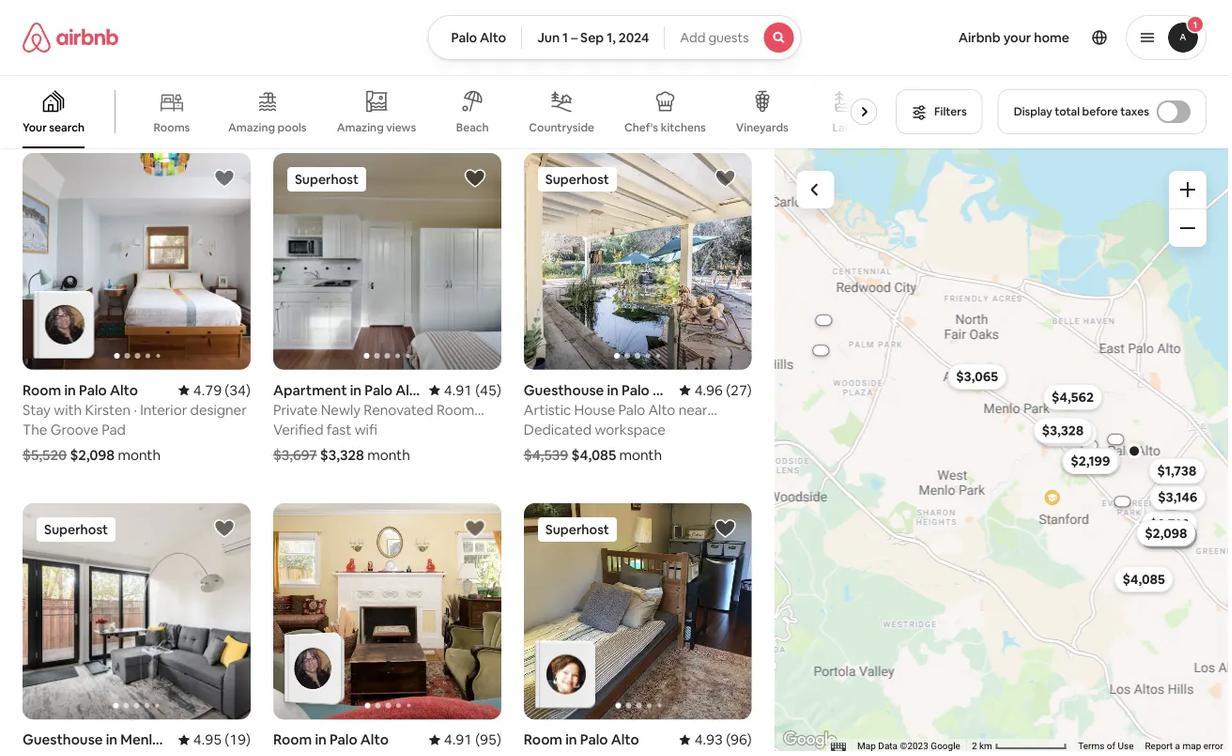 Task type: describe. For each thing, give the bounding box(es) containing it.
$1,352 button
[[1141, 523, 1198, 549]]

$3,328 inside button
[[1043, 422, 1085, 439]]

palo alto
[[451, 29, 507, 46]]

$3,328 button
[[1035, 418, 1093, 444]]

groove
[[50, 420, 99, 439]]

alto left 4.91 out of 5 average rating,  95 reviews image
[[361, 731, 389, 749]]

of
[[1108, 741, 1116, 752]]

4.91 out of 5 average rating,  95 reviews image
[[429, 731, 502, 749]]

$4,069
[[1047, 425, 1090, 442]]

0 vertical spatial add to wishlist: room in palo alto image
[[213, 167, 236, 190]]

in right places
[[134, 113, 145, 130]]

data
[[879, 741, 898, 752]]

$2,098 inside button
[[1146, 525, 1188, 542]]

your
[[1004, 29, 1032, 46]]

$1,352
[[1150, 527, 1189, 544]]

add guests button
[[665, 15, 802, 60]]

display total before taxes button
[[999, 89, 1207, 134]]

the
[[23, 420, 47, 439]]

lake
[[833, 120, 858, 135]]

(95)
[[476, 731, 502, 749]]

4.91 out of 5 average rating,  45 reviews image
[[429, 381, 502, 399]]

4.93 out of 5 average rating,  96 reviews image
[[680, 731, 752, 749]]

terms of use link
[[1079, 741, 1135, 752]]

chef's
[[625, 120, 659, 135]]

none search field containing palo alto
[[428, 15, 802, 60]]

(19)
[[225, 731, 251, 749]]

alto inside 'palo alto' button
[[480, 29, 507, 46]]

add guests
[[680, 29, 749, 46]]

google image
[[780, 728, 842, 753]]

$1,738 button
[[1150, 458, 1206, 484]]

(27)
[[726, 381, 752, 399]]

4.79
[[193, 381, 222, 399]]

error
[[1205, 741, 1224, 752]]

add to wishlist: room in palo alto image
[[464, 518, 487, 540]]

month inside dedicated workspace $4,539 $4,085 month
[[620, 446, 663, 464]]

profile element
[[825, 0, 1207, 75]]

palo alto button
[[428, 15, 523, 60]]

home
[[1035, 29, 1070, 46]]

©2023
[[901, 741, 929, 752]]

1 inside jun 1 – sep 1, 2024 button
[[563, 29, 569, 46]]

$3,065
[[957, 368, 999, 385]]

amazing for amazing pools
[[228, 120, 275, 135]]

4.91 for 4.91 (95)
[[444, 731, 473, 749]]

jun
[[538, 29, 560, 46]]

google
[[932, 741, 961, 752]]

·
[[134, 401, 137, 419]]

workspace
[[595, 420, 666, 439]]

add to wishlist: guesthouse in menlo park image
[[213, 518, 236, 540]]

$1,738
[[1158, 463, 1198, 480]]

–
[[571, 29, 578, 46]]

$3,328 inside verified fast wifi $3,697 $3,328 month
[[320, 446, 365, 464]]

airbnb
[[959, 29, 1001, 46]]

(34)
[[225, 381, 251, 399]]

4.95 (19)
[[193, 731, 251, 749]]

kirsten
[[85, 401, 131, 419]]

before
[[1083, 104, 1119, 119]]

taxes
[[1121, 104, 1150, 119]]

4.96 (27)
[[695, 381, 752, 399]]

interior
[[140, 401, 187, 419]]

2
[[973, 741, 978, 752]]

$4,069 button
[[1039, 420, 1098, 447]]

guests
[[709, 29, 749, 46]]

terms of use
[[1079, 741, 1135, 752]]

display
[[1014, 104, 1053, 119]]

verified fast wifi $3,697 $3,328 month
[[273, 420, 410, 464]]

places
[[91, 113, 131, 130]]

(96)
[[726, 731, 752, 749]]

in right (95)
[[566, 731, 578, 749]]

4.93 (96)
[[695, 731, 752, 749]]

4.91 (95)
[[444, 731, 502, 749]]

4.95
[[193, 731, 222, 749]]

1 horizontal spatial add to wishlist: room in palo alto image
[[715, 518, 737, 540]]

pools
[[278, 120, 307, 135]]

$4,539
[[524, 446, 569, 464]]

(45)
[[476, 381, 502, 399]]

search
[[49, 120, 85, 135]]

$3,716
[[1151, 516, 1190, 533]]

a
[[1176, 741, 1181, 752]]

$4,085 inside dedicated workspace $4,539 $4,085 month
[[572, 446, 617, 464]]

kitchens
[[661, 120, 706, 135]]

in inside room in palo alto stay with kirsten · interior designer the groove pad $5,520 $2,098 month
[[64, 381, 76, 399]]

airbnb your home
[[959, 29, 1070, 46]]

$5,520
[[23, 446, 67, 464]]

report a map error link
[[1146, 741, 1224, 752]]

$3,065 button
[[949, 364, 1008, 390]]



Task type: vqa. For each thing, say whether or not it's contained in the screenshot.
second Check from the right
no



Task type: locate. For each thing, give the bounding box(es) containing it.
$2,199
[[1072, 453, 1111, 470]]

0 horizontal spatial room
[[23, 381, 61, 399]]

0 horizontal spatial amazing
[[228, 120, 275, 135]]

designer
[[190, 401, 247, 419]]

alto left jun
[[480, 29, 507, 46]]

room in palo alto stay with kirsten · interior designer the groove pad $5,520 $2,098 month
[[23, 381, 247, 464]]

room in palo alto right (19)
[[273, 731, 389, 749]]

room in palo alto for 4.93 (96)
[[524, 731, 640, 749]]

$4,085 button
[[1115, 566, 1175, 593]]

$4,562 button
[[1044, 384, 1103, 410]]

your
[[23, 120, 47, 135]]

in right (19)
[[315, 731, 327, 749]]

amazing left views at the top
[[337, 120, 384, 135]]

1 horizontal spatial room
[[273, 731, 312, 749]]

1 vertical spatial add to wishlist: room in palo alto image
[[715, 518, 737, 540]]

4.79 out of 5 average rating,  34 reviews image
[[178, 381, 251, 399]]

display total before taxes
[[1014, 104, 1150, 119]]

1 vertical spatial 4.91
[[444, 731, 473, 749]]

add to wishlist: guesthouse in palo alto image
[[715, 167, 737, 190]]

room in palo alto right (95)
[[524, 731, 640, 749]]

4.91 for 4.91 (45)
[[444, 381, 473, 399]]

map data ©2023 google
[[858, 741, 961, 752]]

amazing
[[337, 120, 384, 135], [228, 120, 275, 135]]

$2,488 button
[[806, 316, 844, 325]]

1 horizontal spatial $3,328
[[1043, 422, 1085, 439]]

zoom in image
[[1181, 182, 1196, 197]]

month down pad
[[118, 446, 161, 464]]

$3,146
[[1159, 489, 1199, 506]]

keyboard shortcuts image
[[832, 743, 847, 752]]

1 horizontal spatial $4,085
[[1124, 571, 1166, 588]]

2024
[[619, 29, 649, 46]]

2 km button
[[967, 739, 1073, 753]]

month
[[118, 446, 161, 464], [368, 446, 410, 464], [620, 446, 663, 464]]

over 1,000 places in palo alto
[[23, 113, 203, 130]]

total
[[1055, 104, 1081, 119]]

room
[[23, 381, 61, 399], [273, 731, 312, 749], [524, 731, 563, 749]]

4.96
[[695, 381, 723, 399]]

alto inside room in palo alto stay with kirsten · interior designer the groove pad $5,520 $2,098 month
[[110, 381, 138, 399]]

$3,328 down $4,562 at bottom
[[1043, 422, 1085, 439]]

sep
[[581, 29, 604, 46]]

amazing views
[[337, 120, 416, 135]]

filters
[[935, 104, 967, 119]]

0 vertical spatial $4,085
[[572, 446, 617, 464]]

filters button
[[897, 89, 983, 134]]

0 vertical spatial $2,098
[[70, 446, 115, 464]]

jun 1 – sep 1, 2024 button
[[522, 15, 665, 60]]

map
[[858, 741, 877, 752]]

0 horizontal spatial 1
[[563, 29, 569, 46]]

0 horizontal spatial month
[[118, 446, 161, 464]]

add
[[680, 29, 706, 46]]

month inside verified fast wifi $3,697 $3,328 month
[[368, 446, 410, 464]]

$2,098 button
[[1138, 520, 1197, 547]]

0 horizontal spatial add to wishlist: room in palo alto image
[[213, 167, 236, 190]]

map
[[1184, 741, 1202, 752]]

room right (95)
[[524, 731, 563, 749]]

None search field
[[428, 15, 802, 60]]

km
[[980, 741, 993, 752]]

4.95 out of 5 average rating,  19 reviews image
[[178, 731, 251, 749]]

room for 4.93
[[524, 731, 563, 749]]

1 vertical spatial $2,098
[[1146, 525, 1188, 542]]

room for 4.91
[[273, 731, 312, 749]]

$3,146 button
[[1151, 484, 1207, 511]]

1 button
[[1127, 15, 1207, 60]]

palo inside 'palo alto' button
[[451, 29, 477, 46]]

dedicated workspace $4,539 $4,085 month
[[524, 420, 666, 464]]

in up with
[[64, 381, 76, 399]]

1 4.91 from the top
[[444, 381, 473, 399]]

zoom out image
[[1181, 221, 1196, 236]]

alto left amazing pools
[[177, 113, 203, 130]]

group containing amazing views
[[0, 75, 885, 148]]

0 horizontal spatial $4,085
[[572, 446, 617, 464]]

$4,085 down "dedicated"
[[572, 446, 617, 464]]

use
[[1119, 741, 1135, 752]]

stay
[[23, 401, 51, 419]]

4.93
[[695, 731, 723, 749]]

2 month from the left
[[368, 446, 410, 464]]

palo inside room in palo alto stay with kirsten · interior designer the groove pad $5,520 $2,098 month
[[79, 381, 107, 399]]

4.91 left (95)
[[444, 731, 473, 749]]

1 vertical spatial $3,328
[[320, 446, 365, 464]]

1 horizontal spatial amazing
[[337, 120, 384, 135]]

google map
showing 36 stays. region
[[775, 148, 1230, 753]]

room inside room in palo alto stay with kirsten · interior designer the groove pad $5,520 $2,098 month
[[23, 381, 61, 399]]

countryside
[[529, 120, 595, 135]]

4.79 (34)
[[193, 381, 251, 399]]

over
[[23, 113, 53, 130]]

pad
[[102, 420, 126, 439]]

amazing pools
[[228, 120, 307, 135]]

2 4.91 from the top
[[444, 731, 473, 749]]

alto up ·
[[110, 381, 138, 399]]

with
[[54, 401, 82, 419]]

1,
[[607, 29, 616, 46]]

fast
[[327, 420, 352, 439]]

airbnb your home link
[[948, 18, 1082, 57]]

room up stay
[[23, 381, 61, 399]]

1 inside dropdown button
[[1194, 18, 1198, 31]]

chef's kitchens
[[625, 120, 706, 135]]

4.91 left (45)
[[444, 381, 473, 399]]

dedicated
[[524, 420, 592, 439]]

0 horizontal spatial $3,328
[[320, 446, 365, 464]]

1 horizontal spatial room in palo alto
[[524, 731, 640, 749]]

2 room in palo alto from the left
[[524, 731, 640, 749]]

1 month from the left
[[118, 446, 161, 464]]

$4,085 inside $4,085 button
[[1124, 571, 1166, 588]]

your search
[[23, 120, 85, 135]]

$3,697
[[273, 446, 317, 464]]

1 room in palo alto from the left
[[273, 731, 389, 749]]

1 horizontal spatial 1
[[1194, 18, 1198, 31]]

$2,098 inside room in palo alto stay with kirsten · interior designer the groove pad $5,520 $2,098 month
[[70, 446, 115, 464]]

$2,199 button
[[1063, 448, 1120, 475]]

amazing for amazing views
[[337, 120, 384, 135]]

1,000
[[56, 113, 89, 130]]

0 horizontal spatial $2,098
[[70, 446, 115, 464]]

0 horizontal spatial room in palo alto
[[273, 731, 389, 749]]

group
[[0, 75, 885, 148], [23, 153, 251, 370], [273, 153, 502, 370], [524, 153, 752, 370], [23, 503, 251, 720], [273, 503, 502, 720], [524, 503, 752, 720]]

amazing left pools
[[228, 120, 275, 135]]

vineyards
[[737, 120, 789, 135]]

1 vertical spatial $4,085
[[1124, 571, 1166, 588]]

$3,328
[[1043, 422, 1085, 439], [320, 446, 365, 464]]

verified
[[273, 420, 324, 439]]

alto left the "4.93"
[[611, 731, 640, 749]]

$2,489
[[1071, 453, 1114, 470]]

month down wifi
[[368, 446, 410, 464]]

month inside room in palo alto stay with kirsten · interior designer the groove pad $5,520 $2,098 month
[[118, 446, 161, 464]]

rooms
[[154, 120, 190, 135]]

0 vertical spatial 4.91
[[444, 381, 473, 399]]

$2,489 button
[[1063, 448, 1122, 474]]

room in palo alto for 4.91 (95)
[[273, 731, 389, 749]]

beach
[[456, 120, 489, 135]]

2 horizontal spatial room
[[524, 731, 563, 749]]

4.91 (45)
[[444, 381, 502, 399]]

1 horizontal spatial month
[[368, 446, 410, 464]]

add to wishlist: room in palo alto image
[[213, 167, 236, 190], [715, 518, 737, 540]]

1 horizontal spatial $2,098
[[1146, 525, 1188, 542]]

$4,085 down $1,352
[[1124, 571, 1166, 588]]

report
[[1146, 741, 1174, 752]]

in
[[134, 113, 145, 130], [64, 381, 76, 399], [315, 731, 327, 749], [566, 731, 578, 749]]

month down workspace
[[620, 446, 663, 464]]

palo
[[451, 29, 477, 46], [148, 113, 174, 130], [79, 381, 107, 399], [330, 731, 358, 749], [581, 731, 608, 749]]

room right (19)
[[273, 731, 312, 749]]

4.96 out of 5 average rating,  27 reviews image
[[680, 381, 752, 399]]

$3,328 down fast
[[320, 446, 365, 464]]

add to wishlist: apartment in palo alto image
[[464, 167, 487, 190]]

2 horizontal spatial month
[[620, 446, 663, 464]]

views
[[386, 120, 416, 135]]

3 month from the left
[[620, 446, 663, 464]]

0 vertical spatial $3,328
[[1043, 422, 1085, 439]]

$3,716 button
[[1142, 511, 1199, 538]]



